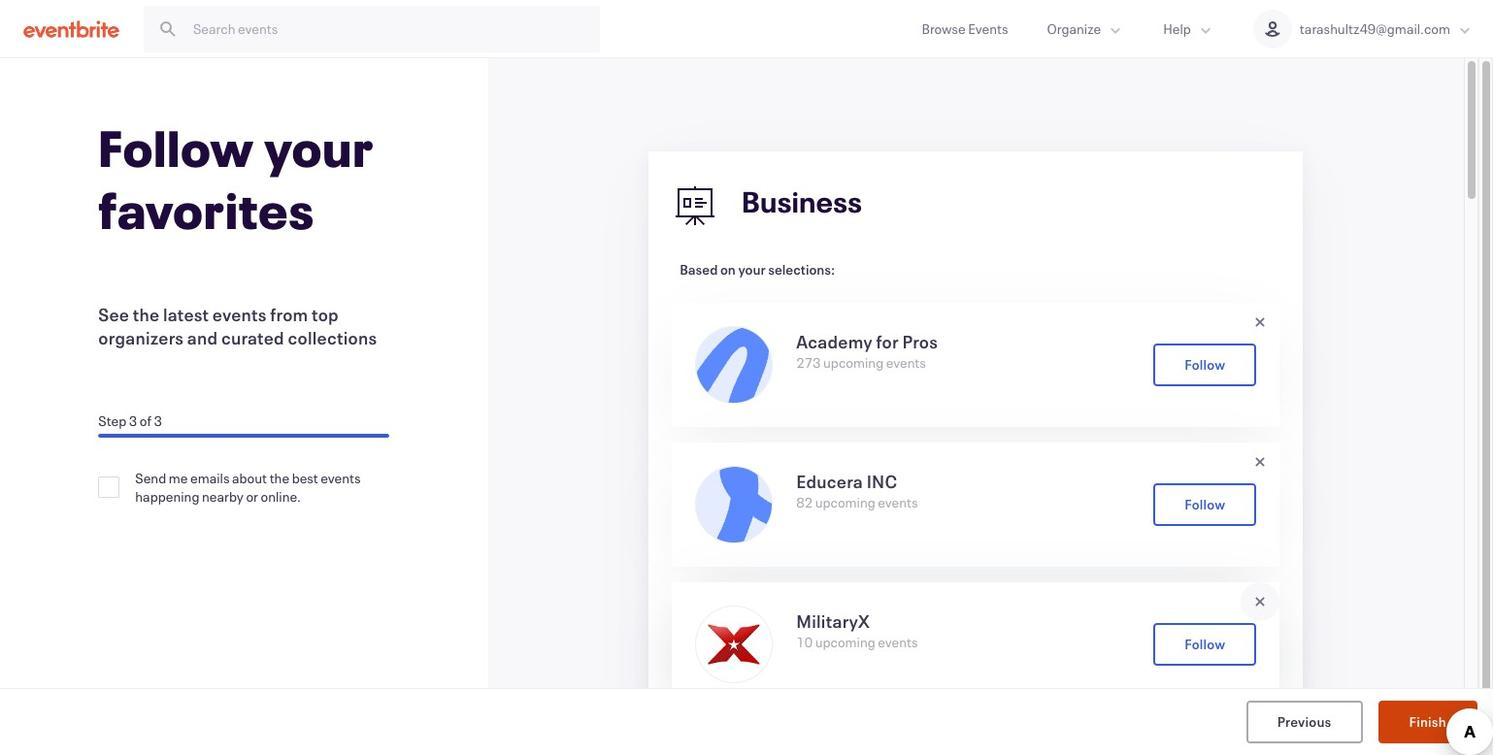 Task type: locate. For each thing, give the bounding box(es) containing it.
curated
[[221, 326, 285, 350]]

the inside 'see the latest events from top organizers and curated collections'
[[133, 303, 160, 326]]

the
[[133, 303, 160, 326], [270, 469, 290, 488]]

2 vertical spatial follow button
[[1154, 624, 1257, 666]]

events inside the 'send me emails about the best events happening nearby or online.'
[[321, 469, 361, 488]]

82
[[797, 493, 813, 512]]

1 horizontal spatial your
[[739, 260, 766, 279]]

0 horizontal spatial your
[[264, 115, 374, 181]]

follow button for academy for pros
[[1154, 344, 1257, 387]]

1 vertical spatial upcoming
[[816, 493, 876, 512]]

upcoming right 10
[[816, 633, 876, 652]]

0 horizontal spatial 3
[[129, 412, 137, 430]]

upcoming inside academy for pros 273 upcoming events
[[824, 354, 884, 372]]

your
[[264, 115, 374, 181], [739, 260, 766, 279]]

events inside academy for pros 273 upcoming events
[[886, 354, 927, 372]]

3 follow button from the top
[[1154, 624, 1257, 666]]

follow
[[98, 115, 254, 181], [1185, 355, 1226, 373], [1185, 495, 1226, 513], [1185, 635, 1226, 653]]

best
[[292, 469, 318, 488]]

events inside militaryx 10 upcoming events
[[878, 633, 918, 652]]

2 follow button from the top
[[1154, 484, 1257, 526]]

0 vertical spatial upcoming
[[824, 354, 884, 372]]

1 horizontal spatial the
[[270, 469, 290, 488]]

favorites
[[98, 177, 315, 243]]

pros
[[903, 330, 938, 354]]

1 follow button from the top
[[1154, 344, 1257, 387]]

upcoming
[[824, 354, 884, 372], [816, 493, 876, 512], [816, 633, 876, 652]]

0 vertical spatial the
[[133, 303, 160, 326]]

the left best
[[270, 469, 290, 488]]

upcoming inside educera inc 82 upcoming events
[[816, 493, 876, 512]]

1 vertical spatial follow button
[[1154, 484, 1257, 526]]

events right academy
[[886, 354, 927, 372]]

upcoming right 273
[[824, 354, 884, 372]]

educera inc 82 upcoming events
[[797, 470, 918, 512]]

organize link
[[1028, 0, 1144, 57]]

see
[[98, 303, 129, 326]]

follow button for educera inc
[[1154, 484, 1257, 526]]

the right see
[[133, 303, 160, 326]]

or
[[246, 488, 258, 506]]

0 horizontal spatial the
[[133, 303, 160, 326]]

events right 'militaryx'
[[878, 633, 918, 652]]

and
[[187, 326, 218, 350]]

inc
[[867, 470, 898, 493]]

1 horizontal spatial 3
[[154, 412, 162, 430]]

follow button for militaryx
[[1154, 624, 1257, 666]]

1 vertical spatial your
[[739, 260, 766, 279]]

business
[[742, 183, 863, 221]]

1 vertical spatial the
[[270, 469, 290, 488]]

events
[[968, 19, 1009, 38]]

events left from
[[213, 303, 267, 326]]

step 3 of 3
[[98, 412, 162, 430]]

browse events link
[[903, 0, 1028, 57]]

3 left 'of'
[[129, 412, 137, 430]]

1 3 from the left
[[129, 412, 137, 430]]

finish button
[[1379, 701, 1478, 744]]

0 vertical spatial follow button
[[1154, 344, 1257, 387]]

based
[[680, 260, 718, 279]]

events right best
[[321, 469, 361, 488]]

about
[[232, 469, 267, 488]]

of
[[140, 412, 152, 430]]

events right the educera
[[878, 493, 918, 512]]

happening
[[135, 488, 200, 506]]

2 vertical spatial upcoming
[[816, 633, 876, 652]]

selections:
[[768, 260, 835, 279]]

help
[[1164, 19, 1192, 38]]

3 right 'of'
[[154, 412, 162, 430]]

upcoming right 82
[[816, 493, 876, 512]]

follow inside "follow your favorites"
[[98, 115, 254, 181]]

3
[[129, 412, 137, 430], [154, 412, 162, 430]]

0 vertical spatial your
[[264, 115, 374, 181]]

follow button
[[1154, 344, 1257, 387], [1154, 484, 1257, 526], [1154, 624, 1257, 666]]

events
[[213, 303, 267, 326], [886, 354, 927, 372], [321, 469, 361, 488], [878, 493, 918, 512], [878, 633, 918, 652]]



Task type: vqa. For each thing, say whether or not it's contained in the screenshot.
SEE THE LATEST EVENTS FROM TOP ORGANIZERS AND CURATED COLLECTIONS
yes



Task type: describe. For each thing, give the bounding box(es) containing it.
browse
[[922, 19, 966, 38]]

events inside 'see the latest events from top organizers and curated collections'
[[213, 303, 267, 326]]

on
[[721, 260, 736, 279]]

top
[[312, 303, 339, 326]]

based on your selections:
[[680, 260, 835, 279]]

militaryx 10 upcoming events
[[797, 610, 918, 652]]

help link
[[1144, 0, 1234, 57]]

organizers
[[98, 326, 184, 350]]

eventbrite image
[[23, 19, 119, 38]]

send
[[135, 469, 166, 488]]

see the latest events from top organizers and curated collections
[[98, 303, 377, 350]]

previous button
[[1247, 701, 1363, 744]]

step
[[98, 412, 127, 430]]

from
[[270, 303, 308, 326]]

me
[[169, 469, 188, 488]]

follow for follow button associated with educera inc
[[1185, 495, 1226, 513]]

emails
[[190, 469, 230, 488]]

previous
[[1278, 712, 1332, 731]]

progressbar progress bar
[[98, 434, 390, 438]]

273
[[797, 354, 821, 372]]

militaryx
[[797, 610, 870, 633]]

follow for follow your favorites
[[98, 115, 254, 181]]

organize
[[1047, 19, 1102, 38]]

10
[[797, 633, 813, 652]]

educera
[[797, 470, 864, 493]]

upcoming inside militaryx 10 upcoming events
[[816, 633, 876, 652]]

tarashultz49@gmail.com link
[[1234, 0, 1494, 57]]

follow for follow button corresponding to militaryx
[[1185, 635, 1226, 653]]

for
[[877, 330, 899, 354]]

academy for pros 273 upcoming events
[[797, 330, 938, 372]]

browse events
[[922, 19, 1009, 38]]

follow your favorites
[[98, 115, 374, 243]]

finish
[[1410, 712, 1447, 731]]

academy
[[797, 330, 873, 354]]

2 3 from the left
[[154, 412, 162, 430]]

online.
[[261, 488, 301, 506]]

events inside educera inc 82 upcoming events
[[878, 493, 918, 512]]

latest
[[163, 303, 209, 326]]

follow for follow button related to academy for pros
[[1185, 355, 1226, 373]]

the inside the 'send me emails about the best events happening nearby or online.'
[[270, 469, 290, 488]]

your inside "follow your favorites"
[[264, 115, 374, 181]]

nearby
[[202, 488, 244, 506]]

send me emails about the best events happening nearby or online.
[[135, 469, 361, 506]]

tarashultz49@gmail.com
[[1300, 19, 1451, 38]]

collections
[[288, 326, 377, 350]]



